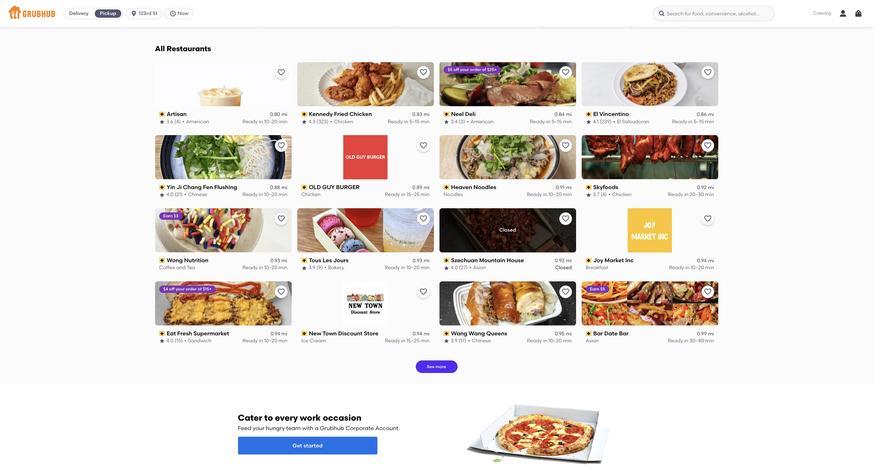 Task type: describe. For each thing, give the bounding box(es) containing it.
2 bar from the left
[[620, 331, 629, 337]]

deli
[[465, 111, 476, 118]]

market
[[605, 257, 625, 264]]

more
[[436, 365, 447, 370]]

10–20 for joy market inc
[[691, 265, 705, 271]]

0.88 mi
[[270, 185, 288, 191]]

kennedy
[[309, 111, 333, 118]]

3.9 (17)
[[451, 338, 467, 344]]

account.
[[376, 426, 400, 432]]

svg image
[[855, 9, 863, 18]]

american for 3.6 (4)
[[186, 119, 209, 125]]

every
[[275, 413, 298, 423]]

tea
[[187, 265, 196, 271]]

save this restaurant image for artisan
[[277, 68, 286, 77]]

town
[[323, 331, 337, 337]]

work
[[300, 413, 321, 423]]

(496)
[[175, 22, 186, 28]]

el vincentino logo image
[[582, 62, 719, 106]]

order for fresh
[[186, 287, 197, 292]]

ready in 5–15 min for (3)
[[530, 119, 572, 125]]

heaven noodles logo image
[[440, 135, 576, 180]]

fried
[[334, 111, 348, 118]]

4.0 (21)
[[167, 192, 183, 198]]

1.78
[[699, 15, 707, 21]]

subscription pass image for artisan
[[159, 112, 165, 117]]

(15)
[[175, 338, 183, 344]]

coffee
[[159, 265, 175, 271]]

10–20 for yin ji chang fen flushing
[[264, 192, 278, 198]]

star icon image for kennedy fried chicken
[[302, 119, 307, 125]]

0.95
[[555, 331, 565, 337]]

$4
[[163, 287, 168, 292]]

ready for kennedy fried chicken
[[388, 119, 403, 125]]

hungry
[[266, 426, 285, 432]]

artisan
[[167, 111, 187, 118]]

3.9 (9)
[[309, 265, 323, 271]]

save this restaurant image for skyfoods
[[704, 142, 712, 150]]

mi for heaven noodles
[[566, 185, 572, 191]]

in for new town discount store
[[402, 338, 406, 344]]

flushing
[[214, 184, 237, 191]]

mi for skyfoods
[[709, 185, 715, 191]]

(323)
[[317, 119, 329, 125]]

min for wong nutrition
[[279, 265, 288, 271]]

1 vertical spatial asian
[[586, 338, 599, 344]]

4.2 (496)
[[167, 22, 186, 28]]

mountain
[[480, 257, 506, 264]]

in for old guy burger
[[402, 192, 406, 198]]

supermarket
[[194, 331, 229, 337]]

star icon image for tous les jours
[[302, 266, 307, 271]]

3.9 for tous les jours
[[309, 265, 316, 271]]

star icon image for skyfoods
[[586, 192, 592, 198]]

3.4
[[451, 119, 458, 125]]

heaven noodles
[[451, 184, 497, 191]]

10–20 for eat fresh supermarket
[[264, 338, 278, 344]]

5–15 for (3)
[[552, 119, 562, 125]]

0.99 mi
[[698, 331, 715, 337]]

0 horizontal spatial ready in 20–30 min
[[384, 22, 430, 28]]

heaven
[[451, 184, 473, 191]]

szechuan mountain house
[[451, 257, 524, 264]]

store
[[364, 331, 379, 337]]

4.0 (15)
[[167, 338, 183, 344]]

1 0.93 mi from the left
[[271, 258, 288, 264]]

1 vertical spatial el
[[617, 119, 621, 125]]

your for fresh
[[176, 287, 185, 292]]

0.94 for joy market inc
[[698, 258, 707, 264]]

min for wang wang queens
[[563, 338, 572, 344]]

earn for bar date bar
[[590, 287, 600, 292]]

joy
[[594, 257, 604, 264]]

chinese for queens
[[472, 338, 491, 344]]

15–25 for old guy burger
[[407, 192, 420, 198]]

mi for joy market inc
[[709, 258, 715, 264]]

ready in 15–25 min for new town discount store
[[385, 338, 430, 344]]

0.89 mi
[[413, 185, 430, 191]]

min for tous les jours
[[421, 265, 430, 271]]

(27)
[[459, 265, 468, 271]]

save this restaurant button for el vincentino
[[702, 66, 715, 79]]

bakery
[[328, 265, 345, 271]]

ready for joy market inc
[[670, 265, 685, 271]]

min for el vincentino
[[706, 119, 715, 125]]

0.91
[[556, 185, 565, 191]]

• for el vincentino
[[614, 119, 616, 125]]

ready in 10–20 min for tous les jours
[[385, 265, 430, 271]]

ready in 10–20 min for heaven noodles
[[527, 192, 572, 198]]

your for deli
[[460, 67, 469, 72]]

1 vertical spatial noodles
[[444, 192, 463, 198]]

subscription pass image for eat fresh supermarket
[[159, 332, 165, 337]]

subscription pass image for yin ji chang fen flushing
[[159, 185, 165, 190]]

ready for neel deli
[[530, 119, 545, 125]]

ready in 5–15 min for (323)
[[388, 119, 430, 125]]

kennedy fried chicken logo image
[[297, 62, 434, 106]]

all restaurants
[[155, 44, 211, 53]]

st
[[153, 10, 158, 16]]

neel
[[451, 111, 464, 118]]

save this restaurant button for new town discount store
[[417, 286, 430, 298]]

• for eat fresh supermarket
[[185, 338, 187, 344]]

delivery button
[[64, 8, 94, 19]]

in for skyfoods
[[685, 192, 689, 198]]

ice cream
[[302, 338, 326, 344]]

ready in 10–20 min for yin ji chang fen flushing
[[243, 192, 288, 198]]

pickup
[[100, 10, 116, 16]]

save this restaurant image for old guy burger
[[419, 142, 428, 150]]

ready for el vincentino
[[673, 119, 688, 125]]

inc
[[626, 257, 634, 264]]

2 wang from the left
[[469, 331, 485, 337]]

house
[[507, 257, 524, 264]]

• american for 4.6 (691)
[[472, 22, 499, 28]]

30–40
[[690, 338, 705, 344]]

star icon image left 4.6
[[444, 22, 449, 28]]

subscription pass image for kennedy fried chicken
[[302, 112, 308, 117]]

nutrition
[[184, 257, 209, 264]]

svg image inside 123rd st button
[[131, 10, 137, 17]]

eat fresh supermarket
[[167, 331, 229, 337]]

mi for yin ji chang fen flushing
[[282, 185, 288, 191]]

0.80 mi
[[270, 112, 288, 118]]

mi for artisan
[[282, 112, 288, 118]]

in for tous les jours
[[401, 265, 406, 271]]

• chinese for queens
[[469, 338, 491, 344]]

0.83 mi
[[413, 112, 430, 118]]

new
[[309, 331, 322, 337]]

szechuan
[[451, 257, 478, 264]]

• american for 4.2 (496)
[[188, 22, 215, 28]]

0 vertical spatial $5
[[448, 67, 453, 72]]

subscription pass image for wong nutrition
[[159, 259, 165, 263]]

min for joy market inc
[[706, 265, 715, 271]]

cater
[[238, 413, 262, 423]]

bar date bar logo image
[[582, 282, 719, 326]]

4.0 (27)
[[451, 265, 468, 271]]

• right (188)
[[614, 22, 616, 28]]

ready in 10–20 min for artisan
[[243, 119, 288, 125]]

(188)
[[601, 22, 612, 28]]

svg image inside now button
[[169, 10, 176, 17]]

save this restaurant button for skyfoods
[[702, 139, 715, 152]]

date
[[605, 331, 618, 337]]

yin ji chang fen flushing logo image
[[155, 135, 292, 180]]

0.83
[[413, 112, 423, 118]]

in for yin ji chang fen flushing
[[259, 192, 263, 198]]

mi for wang wang queens
[[566, 331, 572, 337]]

chinese for chang
[[188, 192, 207, 198]]

0 vertical spatial noodles
[[474, 184, 497, 191]]

4.1 (239)
[[594, 119, 612, 125]]

chicken down old
[[302, 192, 321, 198]]

joy market inc
[[594, 257, 634, 264]]

0.93 for szechuan mountain house
[[555, 258, 565, 264]]

team
[[286, 426, 301, 432]]

Search for food, convenience, alcohol... search field
[[653, 6, 775, 21]]

4.0 for eat fresh supermarket
[[167, 338, 174, 344]]

min for artisan
[[279, 119, 288, 125]]

save this restaurant image for wang wang queens
[[562, 288, 570, 296]]

in for wong nutrition
[[259, 265, 263, 271]]

save this restaurant image for new town discount store
[[419, 288, 428, 296]]

min for heaven noodles
[[563, 192, 572, 198]]

see more
[[427, 365, 447, 370]]

mi for new town discount store
[[424, 331, 430, 337]]

breakfast
[[586, 265, 609, 271]]

bar date bar
[[594, 331, 629, 337]]

restaurants
[[167, 44, 211, 53]]

catering
[[814, 11, 832, 16]]

0.88
[[270, 185, 280, 191]]

joy market inc logo image
[[628, 209, 673, 253]]

min for kennedy fried chicken
[[421, 119, 430, 125]]

ready in 5–15 min for (239)
[[673, 119, 715, 125]]

(9)
[[317, 265, 323, 271]]

1 vertical spatial 20–30
[[690, 192, 705, 198]]

get started
[[293, 443, 323, 449]]

10–20 for tous les jours
[[407, 265, 420, 271]]

$4 off your order of $15+
[[163, 287, 212, 292]]

save this restaurant image for szechuan mountain house
[[562, 215, 570, 223]]

subscription pass image for neel deli
[[444, 112, 450, 117]]

star icon image for wang wang queens
[[444, 339, 449, 344]]

0.84 mi
[[555, 112, 572, 118]]

• bakery
[[325, 265, 345, 271]]

jours
[[334, 257, 349, 264]]

occasion
[[323, 413, 362, 423]]

old guy burger
[[309, 184, 360, 191]]



Task type: vqa. For each thing, say whether or not it's contained in the screenshot.
order for Fresh
yes



Task type: locate. For each thing, give the bounding box(es) containing it.
asian down bar date bar
[[586, 338, 599, 344]]

star icon image left 3.9 (9)
[[302, 266, 307, 271]]

0.99
[[698, 331, 707, 337]]

1 ready in 15–25 min from the top
[[385, 192, 430, 198]]

subscription pass image left old
[[302, 185, 308, 190]]

wong nutrition
[[167, 257, 209, 264]]

of for fresh
[[198, 287, 202, 292]]

0 horizontal spatial 0.93
[[271, 258, 280, 264]]

in for el vincentino
[[689, 119, 693, 125]]

wang wang queens logo image
[[440, 282, 576, 326]]

1 15–25 from the top
[[407, 192, 420, 198]]

subscription pass image up coffee
[[159, 259, 165, 263]]

• american
[[188, 22, 215, 28], [472, 22, 499, 28], [182, 119, 209, 125], [467, 119, 494, 125]]

3.9 left '(9)'
[[309, 265, 316, 271]]

star icon image for yin ji chang fen flushing
[[159, 192, 165, 198]]

3 0.93 from the left
[[555, 258, 565, 264]]

ready in 20–30 min
[[384, 22, 430, 28], [669, 192, 715, 198]]

0 horizontal spatial chinese
[[188, 192, 207, 198]]

0 vertical spatial ready in 15–25 min
[[385, 192, 430, 198]]

• american right (496)
[[188, 22, 215, 28]]

asian
[[474, 265, 487, 271], [586, 338, 599, 344]]

of for deli
[[482, 67, 487, 72]]

ready in 10–20 min for wong nutrition
[[243, 265, 288, 271]]

min for neel deli
[[563, 119, 572, 125]]

star icon image left 4.0 (27)
[[444, 266, 449, 271]]

0 vertical spatial off
[[454, 67, 459, 72]]

subscription pass image right st
[[159, 15, 165, 20]]

noodles right heaven
[[474, 184, 497, 191]]

• chicken down "skyfoods"
[[609, 192, 632, 198]]

0 vertical spatial • chinese
[[184, 192, 207, 198]]

1 3.7 from the top
[[594, 22, 600, 28]]

0 horizontal spatial off
[[169, 287, 175, 292]]

•
[[188, 22, 190, 28], [472, 22, 474, 28], [614, 22, 616, 28], [182, 119, 184, 125], [330, 119, 332, 125], [467, 119, 469, 125], [614, 119, 616, 125], [184, 192, 186, 198], [609, 192, 611, 198], [325, 265, 327, 271], [470, 265, 472, 271], [185, 338, 187, 344], [469, 338, 470, 344]]

chicken right fried
[[350, 111, 372, 118]]

0.93 for wong nutrition
[[271, 258, 280, 264]]

0 horizontal spatial your
[[176, 287, 185, 292]]

0 horizontal spatial 0.94
[[271, 331, 280, 337]]

1 horizontal spatial el
[[617, 119, 621, 125]]

• american for 3.4 (3)
[[467, 119, 494, 125]]

closed left 'breakfast'
[[556, 265, 572, 271]]

ready for skyfoods
[[669, 192, 684, 198]]

0 horizontal spatial noodles
[[444, 192, 463, 198]]

min for skyfoods
[[706, 192, 715, 198]]

old guy burger logo image
[[344, 135, 388, 180]]

earn left $3
[[163, 214, 173, 219]]

0.92
[[698, 185, 707, 191]]

2 0.93 mi from the left
[[413, 258, 430, 264]]

• candy
[[614, 22, 633, 28]]

• sandwich
[[185, 338, 212, 344]]

popeyes
[[167, 14, 190, 21]]

1 horizontal spatial order
[[470, 67, 481, 72]]

subscription pass image for heaven noodles
[[444, 185, 450, 190]]

star icon image left the 3.7 (4)
[[586, 192, 592, 198]]

salvadoran
[[623, 119, 650, 125]]

subscription pass image for new town discount store
[[302, 332, 308, 337]]

• american down the deli
[[467, 119, 494, 125]]

• chicken down fried
[[330, 119, 354, 125]]

0 vertical spatial chinese
[[188, 192, 207, 198]]

• right (496)
[[188, 22, 190, 28]]

subscription pass image for wang wang queens
[[444, 332, 450, 337]]

skyfoods logo image
[[582, 135, 719, 180]]

3 0.93 mi from the left
[[555, 258, 572, 264]]

4.0 down eat
[[167, 338, 174, 344]]

subscription pass image up ice
[[302, 332, 308, 337]]

1 horizontal spatial 0.94 mi
[[413, 331, 430, 337]]

subscription pass image inside popeyes link
[[159, 15, 165, 20]]

ready in 15–25 min down the 0.89
[[385, 192, 430, 198]]

0 vertical spatial 20–30
[[406, 22, 420, 28]]

new town discount store logo image
[[344, 282, 388, 326]]

1 vertical spatial chinese
[[472, 338, 491, 344]]

save this restaurant image
[[277, 68, 286, 77], [419, 68, 428, 77], [562, 68, 570, 77], [562, 142, 570, 150], [277, 215, 286, 223], [419, 215, 428, 223], [562, 215, 570, 223]]

0 vertical spatial asian
[[474, 265, 487, 271]]

0 vertical spatial 4.0
[[167, 192, 174, 198]]

ready for heaven noodles
[[527, 192, 542, 198]]

star icon image for szechuan mountain house
[[444, 266, 449, 271]]

• for artisan
[[182, 119, 184, 125]]

star icon image left 4.0 (15)
[[159, 339, 165, 344]]

save this restaurant button for heaven noodles
[[560, 139, 572, 152]]

0.95 mi
[[555, 331, 572, 337]]

star icon image left 4.0 (21)
[[159, 192, 165, 198]]

star icon image for el vincentino
[[586, 119, 592, 125]]

0.91 mi
[[556, 185, 572, 191]]

• chinese down chang
[[184, 192, 207, 198]]

15–25 up see more button
[[407, 338, 420, 344]]

• right (15)
[[185, 338, 187, 344]]

0.94 for new town discount store
[[413, 331, 423, 337]]

subscription pass image left neel
[[444, 112, 450, 117]]

• chicken for skyfoods
[[609, 192, 632, 198]]

subscription pass image left joy
[[586, 259, 592, 263]]

delivery
[[69, 10, 89, 16]]

• for yin ji chang fen flushing
[[184, 192, 186, 198]]

subscription pass image left heaven
[[444, 185, 450, 190]]

2 horizontal spatial 0.94 mi
[[698, 258, 715, 264]]

your inside cater to every work occasion feed your hungry team with a grubhub corporate account.
[[253, 426, 265, 432]]

queens
[[487, 331, 508, 337]]

4.0 left (27)
[[451, 265, 458, 271]]

star icon image left 4.3 at the left of the page
[[302, 119, 307, 125]]

ready in 5–15 min for (188)
[[673, 22, 715, 28]]

0 vertical spatial closed
[[500, 227, 516, 233]]

subscription pass image left kennedy
[[302, 112, 308, 117]]

1 vertical spatial of
[[198, 287, 202, 292]]

10–20 for wang wang queens
[[549, 338, 562, 344]]

1 vertical spatial ready in 20–30 min
[[669, 192, 715, 198]]

star icon image for neel deli
[[444, 119, 449, 125]]

1 vertical spatial • chicken
[[609, 192, 632, 198]]

star icon image for eat fresh supermarket
[[159, 339, 165, 344]]

svg image
[[840, 9, 848, 18], [131, 10, 137, 17], [169, 10, 176, 17], [659, 10, 666, 17]]

$5
[[448, 67, 453, 72], [601, 287, 606, 292]]

20–30
[[406, 22, 420, 28], [690, 192, 705, 198]]

• right (21)
[[184, 192, 186, 198]]

0 vertical spatial • chicken
[[330, 119, 354, 125]]

2 ready in 15–25 min from the top
[[385, 338, 430, 344]]

0 horizontal spatial $5
[[448, 67, 453, 72]]

earn $3
[[163, 214, 179, 219]]

get
[[293, 443, 302, 449]]

• for kennedy fried chicken
[[330, 119, 332, 125]]

save this restaurant button for kennedy fried chicken
[[417, 66, 430, 79]]

• el salvadoran
[[614, 119, 650, 125]]

mi for wong nutrition
[[282, 258, 288, 264]]

0 horizontal spatial of
[[198, 287, 202, 292]]

order for deli
[[470, 67, 481, 72]]

chicken
[[350, 111, 372, 118], [334, 119, 354, 125], [302, 192, 321, 198], [613, 192, 632, 198]]

min for eat fresh supermarket
[[279, 338, 288, 344]]

3.6
[[167, 119, 173, 125]]

subscription pass image for tous les jours
[[302, 259, 308, 263]]

subscription pass image left wang wang queens
[[444, 332, 450, 337]]

• right (17)
[[469, 338, 470, 344]]

• right (323)
[[330, 119, 332, 125]]

• chinese
[[184, 192, 207, 198], [469, 338, 491, 344]]

0.94 mi for joy market inc
[[698, 258, 715, 264]]

subscription pass image left szechuan on the right bottom of the page
[[444, 259, 450, 263]]

• for skyfoods
[[609, 192, 611, 198]]

1 horizontal spatial asian
[[586, 338, 599, 344]]

2 horizontal spatial your
[[460, 67, 469, 72]]

• right '(9)'
[[325, 265, 327, 271]]

0.86 mi
[[697, 112, 715, 118]]

save this restaurant image
[[704, 68, 712, 77], [277, 142, 286, 150], [419, 142, 428, 150], [704, 142, 712, 150], [704, 215, 712, 223], [277, 288, 286, 296], [419, 288, 428, 296], [562, 288, 570, 296], [704, 288, 712, 296]]

subscription pass image
[[159, 15, 165, 20], [444, 112, 450, 117], [586, 185, 592, 190], [159, 259, 165, 263], [302, 259, 308, 263], [444, 259, 450, 263], [586, 259, 592, 263], [159, 332, 165, 337], [302, 332, 308, 337], [444, 332, 450, 337], [586, 332, 592, 337]]

subscription pass image left bar date bar
[[586, 332, 592, 337]]

5–15 for (188)
[[694, 22, 705, 28]]

save this restaurant image for yin ji chang fen flushing
[[277, 142, 286, 150]]

save this restaurant button for joy market inc
[[702, 213, 715, 225]]

subscription pass image left "skyfoods"
[[586, 185, 592, 190]]

1 wang from the left
[[451, 331, 468, 337]]

chinese down wang wang queens
[[472, 338, 491, 344]]

(4) down "skyfoods"
[[601, 192, 607, 198]]

15–25 down the 0.89
[[407, 192, 420, 198]]

feed
[[238, 426, 252, 432]]

bar left date
[[594, 331, 603, 337]]

1 horizontal spatial ready in 20–30 min
[[669, 192, 715, 198]]

ready in 10–20 min for eat fresh supermarket
[[243, 338, 288, 344]]

a
[[315, 426, 319, 432]]

1 vertical spatial 3.9
[[451, 338, 458, 344]]

3.4 (3)
[[451, 119, 465, 125]]

see
[[427, 365, 435, 370]]

3.7 down "skyfoods"
[[594, 192, 600, 198]]

ready in 10–20 min for joy market inc
[[670, 265, 715, 271]]

0 vertical spatial (4)
[[175, 119, 181, 125]]

1 horizontal spatial $5
[[601, 287, 606, 292]]

min for new town discount store
[[421, 338, 430, 344]]

0 horizontal spatial 0.94 mi
[[271, 331, 288, 337]]

subscription pass image for joy market inc
[[586, 259, 592, 263]]

1 vertical spatial 15–25
[[407, 338, 420, 344]]

min for bar date bar
[[706, 338, 715, 344]]

subscription pass image left artisan
[[159, 112, 165, 117]]

star icon image left 3.7 (188) at the right top of page
[[586, 22, 592, 28]]

1 vertical spatial (4)
[[601, 192, 607, 198]]

neel deli logo image
[[440, 62, 576, 106]]

0 vertical spatial 15–25
[[407, 192, 420, 198]]

ready in 5–15 min
[[246, 22, 288, 28], [530, 22, 572, 28], [673, 22, 715, 28], [388, 119, 430, 125], [530, 119, 572, 125], [673, 119, 715, 125]]

skyfoods
[[594, 184, 619, 191]]

• american down artisan
[[182, 119, 209, 125]]

of left $15+
[[198, 287, 202, 292]]

1 vertical spatial your
[[176, 287, 185, 292]]

4.6 (691)
[[451, 22, 470, 28]]

123rd st button
[[126, 8, 165, 19]]

your left the $25+
[[460, 67, 469, 72]]

ready in 15–25 min up see
[[385, 338, 430, 344]]

fen
[[203, 184, 213, 191]]

1 horizontal spatial 3.9
[[451, 338, 458, 344]]

discount
[[338, 331, 363, 337]]

2 vertical spatial your
[[253, 426, 265, 432]]

• chicken
[[330, 119, 354, 125], [609, 192, 632, 198]]

1 horizontal spatial 0.93 mi
[[413, 258, 430, 264]]

1 horizontal spatial closed
[[556, 265, 572, 271]]

american for 3.4 (3)
[[471, 119, 494, 125]]

1 horizontal spatial noodles
[[474, 184, 497, 191]]

eat
[[167, 331, 176, 337]]

2 0.93 from the left
[[413, 258, 423, 264]]

save this restaurant button for szechuan mountain house
[[560, 213, 572, 225]]

0 vertical spatial 3.7
[[594, 22, 600, 28]]

in for joy market inc
[[686, 265, 690, 271]]

2 15–25 from the top
[[407, 338, 420, 344]]

0.94 mi for eat fresh supermarket
[[271, 331, 288, 337]]

0 vertical spatial ready in 20–30 min
[[384, 22, 430, 28]]

order left $15+
[[186, 287, 197, 292]]

popeyes link
[[159, 14, 288, 22]]

subscription pass image
[[159, 112, 165, 117], [302, 112, 308, 117], [586, 112, 592, 117], [159, 185, 165, 190], [302, 185, 308, 190], [444, 185, 450, 190]]

star icon image
[[159, 22, 165, 28], [444, 22, 449, 28], [586, 22, 592, 28], [159, 119, 165, 125], [302, 119, 307, 125], [444, 119, 449, 125], [586, 119, 592, 125], [159, 192, 165, 198], [586, 192, 592, 198], [302, 266, 307, 271], [444, 266, 449, 271], [159, 339, 165, 344], [444, 339, 449, 344]]

1 horizontal spatial chinese
[[472, 338, 491, 344]]

mi for el vincentino
[[709, 112, 715, 118]]

$3
[[174, 214, 179, 219]]

ready for tous les jours
[[385, 265, 400, 271]]

2 horizontal spatial 0.93 mi
[[555, 258, 572, 264]]

0 vertical spatial el
[[594, 111, 599, 118]]

wang up 3.9 (17)
[[451, 331, 468, 337]]

5–15 for (323)
[[410, 119, 420, 125]]

3.9 left (17)
[[451, 338, 458, 344]]

1 horizontal spatial wang
[[469, 331, 485, 337]]

in for neel deli
[[547, 119, 551, 125]]

0 horizontal spatial wang
[[451, 331, 468, 337]]

• chinese down wang wang queens
[[469, 338, 491, 344]]

(4) for artisan
[[175, 119, 181, 125]]

0 horizontal spatial (4)
[[175, 119, 181, 125]]

1 horizontal spatial your
[[253, 426, 265, 432]]

catering button
[[809, 6, 837, 22]]

4.3
[[309, 119, 316, 125]]

0 vertical spatial order
[[470, 67, 481, 72]]

0.94 mi for new town discount store
[[413, 331, 430, 337]]

1 horizontal spatial 20–30
[[690, 192, 705, 198]]

chinese down yin ji chang fen flushing
[[188, 192, 207, 198]]

3.7 (188)
[[594, 22, 612, 28]]

main navigation navigation
[[0, 0, 874, 27]]

neel deli
[[451, 111, 476, 118]]

10–20 for wong nutrition
[[264, 265, 278, 271]]

1 bar from the left
[[594, 331, 603, 337]]

• right (27)
[[470, 265, 472, 271]]

subscription pass image left yin
[[159, 185, 165, 190]]

• down "skyfoods"
[[609, 192, 611, 198]]

save this restaurant image for kennedy fried chicken
[[419, 68, 428, 77]]

0 horizontal spatial 20–30
[[406, 22, 420, 28]]

tous les jours
[[309, 257, 349, 264]]

star icon image left the 4.1
[[586, 119, 592, 125]]

tous
[[309, 257, 322, 264]]

artisan logo image
[[155, 62, 292, 106]]

min for old guy burger
[[421, 192, 430, 198]]

eat fresh supermarket logo image
[[155, 282, 292, 326]]

asian down szechuan mountain house at the bottom of page
[[474, 265, 487, 271]]

15–25
[[407, 192, 420, 198], [407, 338, 420, 344]]

star icon image left 3.4
[[444, 119, 449, 125]]

0 horizontal spatial • chicken
[[330, 119, 354, 125]]

0 horizontal spatial bar
[[594, 331, 603, 337]]

chicken down "skyfoods"
[[613, 192, 632, 198]]

1 vertical spatial • chinese
[[469, 338, 491, 344]]

15–25 for new town discount store
[[407, 338, 420, 344]]

4.0 down yin
[[167, 192, 174, 198]]

• asian
[[470, 265, 487, 271]]

earn down 'breakfast'
[[590, 287, 600, 292]]

1 vertical spatial ready in 15–25 min
[[385, 338, 430, 344]]

1 vertical spatial closed
[[556, 265, 572, 271]]

0 horizontal spatial closed
[[500, 227, 516, 233]]

ready for eat fresh supermarket
[[243, 338, 258, 344]]

star icon image left 4.2 on the left top of page
[[159, 22, 165, 28]]

tous les jours logo image
[[297, 209, 434, 253]]

of left the $25+
[[482, 67, 487, 72]]

wong nutrition logo image
[[155, 209, 292, 253]]

chicken down fried
[[334, 119, 354, 125]]

1 horizontal spatial 0.94
[[413, 331, 423, 337]]

0.86
[[697, 112, 707, 118]]

wang left queens
[[469, 331, 485, 337]]

now button
[[165, 8, 196, 19]]

bar right date
[[620, 331, 629, 337]]

in for heaven noodles
[[544, 192, 548, 198]]

earn for wong nutrition
[[163, 214, 173, 219]]

in for eat fresh supermarket
[[259, 338, 263, 344]]

star icon image left 3.9 (17)
[[444, 339, 449, 344]]

order left the $25+
[[470, 67, 481, 72]]

• chicken for kennedy fried chicken
[[330, 119, 354, 125]]

el down the vincentino
[[617, 119, 621, 125]]

1 vertical spatial 3.7
[[594, 192, 600, 198]]

0 horizontal spatial el
[[594, 111, 599, 118]]

0 horizontal spatial • chinese
[[184, 192, 207, 198]]

old
[[309, 184, 321, 191]]

• american right (691)
[[472, 22, 499, 28]]

ready for yin ji chang fen flushing
[[243, 192, 258, 198]]

sandwich
[[188, 338, 212, 344]]

1 vertical spatial order
[[186, 287, 197, 292]]

closed up house
[[500, 227, 516, 233]]

ready in 10–20 min for wang wang queens
[[527, 338, 572, 344]]

1 horizontal spatial of
[[482, 67, 487, 72]]

• right 3.6 (4)
[[182, 119, 184, 125]]

0 horizontal spatial 3.9
[[309, 265, 316, 271]]

off for neel
[[454, 67, 459, 72]]

save this restaurant button for artisan
[[275, 66, 288, 79]]

1 horizontal spatial • chicken
[[609, 192, 632, 198]]

subscription pass image left "tous"
[[302, 259, 308, 263]]

1 horizontal spatial bar
[[620, 331, 629, 337]]

your right $4
[[176, 287, 185, 292]]

3.7 for 3.7 (4)
[[594, 192, 600, 198]]

1 vertical spatial off
[[169, 287, 175, 292]]

• right (3)
[[467, 119, 469, 125]]

to
[[264, 413, 273, 423]]

0 horizontal spatial earn
[[163, 214, 173, 219]]

now
[[178, 10, 189, 16]]

and
[[176, 265, 186, 271]]

0.84
[[555, 112, 565, 118]]

2 3.7 from the top
[[594, 192, 600, 198]]

(4) down artisan
[[175, 119, 181, 125]]

1 vertical spatial earn
[[590, 287, 600, 292]]

0.94
[[698, 258, 707, 264], [271, 331, 280, 337], [413, 331, 423, 337]]

ready in 15–25 min
[[385, 192, 430, 198], [385, 338, 430, 344]]

subscription pass image for el vincentino
[[586, 112, 592, 117]]

get started link
[[238, 437, 378, 455]]

in for kennedy fried chicken
[[404, 119, 409, 125]]

coffee and tea
[[159, 265, 196, 271]]

0 vertical spatial earn
[[163, 214, 173, 219]]

3.6 (4)
[[167, 119, 181, 125]]

2 horizontal spatial 0.93
[[555, 258, 565, 264]]

4.1
[[594, 119, 599, 125]]

0 horizontal spatial asian
[[474, 265, 487, 271]]

in
[[262, 22, 266, 28], [400, 22, 404, 28], [547, 22, 551, 28], [689, 22, 693, 28], [259, 119, 263, 125], [404, 119, 409, 125], [547, 119, 551, 125], [689, 119, 693, 125], [259, 192, 263, 198], [402, 192, 406, 198], [544, 192, 548, 198], [685, 192, 689, 198], [259, 265, 263, 271], [401, 265, 406, 271], [686, 265, 690, 271], [259, 338, 263, 344], [402, 338, 406, 344], [544, 338, 548, 344], [685, 338, 689, 344]]

1 horizontal spatial earn
[[590, 287, 600, 292]]

cream
[[310, 338, 326, 344]]

(3)
[[459, 119, 465, 125]]

2 horizontal spatial 0.94
[[698, 258, 707, 264]]

1 horizontal spatial 0.93
[[413, 258, 423, 264]]

1 horizontal spatial (4)
[[601, 192, 607, 198]]

star icon image left 3.6
[[159, 119, 165, 125]]

3.7 left (188)
[[594, 22, 600, 28]]

0 horizontal spatial order
[[186, 287, 197, 292]]

2 vertical spatial 4.0
[[167, 338, 174, 344]]

$5 off your order of $25+
[[448, 67, 497, 72]]

1.78 mi
[[699, 15, 715, 21]]

noodles down heaven
[[444, 192, 463, 198]]

• right (691)
[[472, 22, 474, 28]]

subscription pass image left eat
[[159, 332, 165, 337]]

1 vertical spatial 4.0
[[451, 265, 458, 271]]

1 horizontal spatial • chinese
[[469, 338, 491, 344]]

0 horizontal spatial 0.93 mi
[[271, 258, 288, 264]]

1 vertical spatial $5
[[601, 287, 606, 292]]

0 vertical spatial your
[[460, 67, 469, 72]]

see more button
[[416, 361, 458, 373]]

0.93
[[271, 258, 280, 264], [413, 258, 423, 264], [555, 258, 565, 264]]

american
[[191, 22, 215, 28], [302, 22, 325, 28], [475, 22, 499, 28], [186, 119, 209, 125], [471, 119, 494, 125]]

your down cater
[[253, 426, 265, 432]]

1 horizontal spatial off
[[454, 67, 459, 72]]

cater to every work occasion feed your hungry team with a grubhub corporate account.
[[238, 413, 400, 432]]

• down the vincentino
[[614, 119, 616, 125]]

1 0.93 from the left
[[271, 258, 280, 264]]

0 vertical spatial of
[[482, 67, 487, 72]]

ready in 30–40 min
[[669, 338, 715, 344]]

american for 4.2 (496)
[[191, 22, 215, 28]]

0 vertical spatial 3.9
[[309, 265, 316, 271]]

el up the 4.1
[[594, 111, 599, 118]]

subscription pass image left 'el vincentino'
[[586, 112, 592, 117]]

0.80
[[270, 112, 280, 118]]

chinese
[[188, 192, 207, 198], [472, 338, 491, 344]]

ready for bar date bar
[[669, 338, 684, 344]]

vincentino
[[600, 111, 629, 118]]

10–20 for artisan
[[264, 119, 278, 125]]

chang
[[183, 184, 202, 191]]



